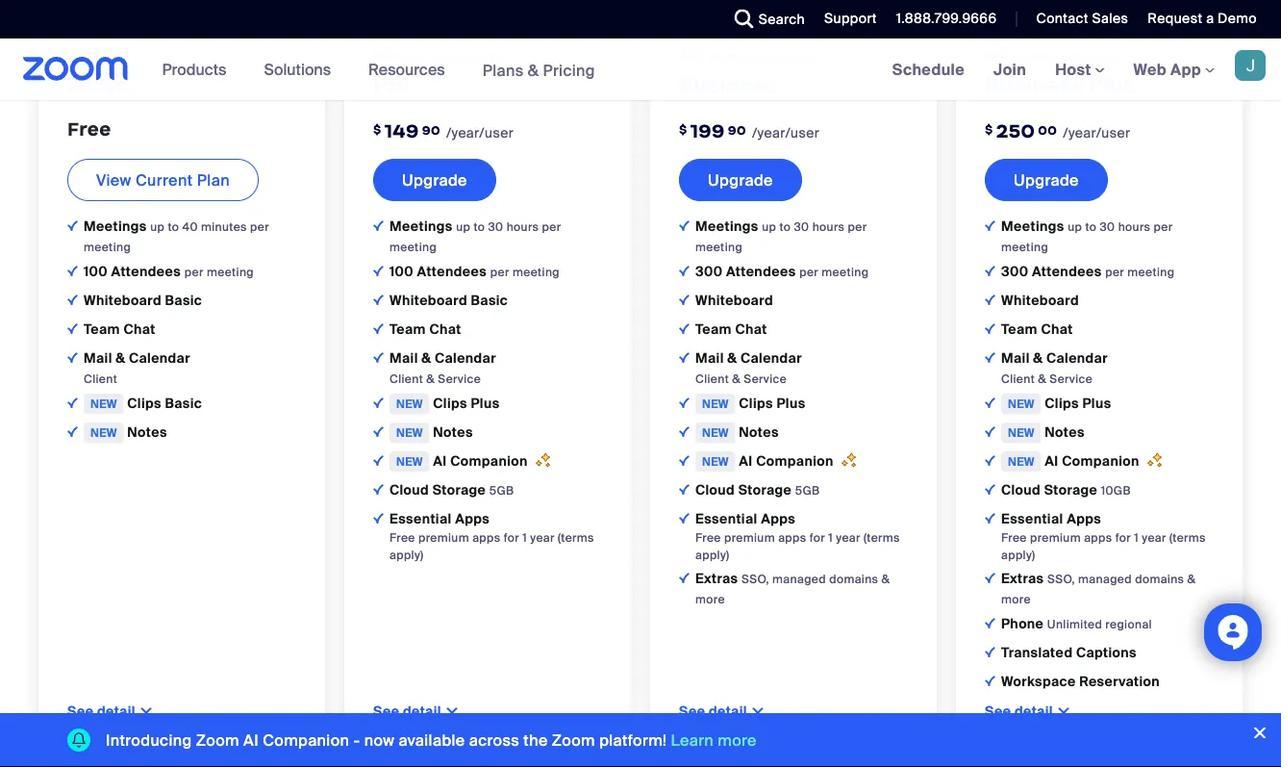 Task type: vqa. For each thing, say whether or not it's contained in the screenshot.


Task type: describe. For each thing, give the bounding box(es) containing it.
sso, managed domains & more for cloud storage 5gb
[[696, 572, 891, 607]]

199
[[691, 119, 725, 143]]

product information navigation
[[148, 38, 610, 102]]

meetings for pro
[[390, 217, 456, 235]]

pricing
[[543, 60, 596, 80]]

/year/user inside $39 savings /year/user business
[[758, 47, 823, 62]]

$41
[[373, 47, 395, 62]]

essential for business
[[696, 510, 758, 528]]

for for pro
[[504, 530, 520, 545]]

$39 savings /year/user business
[[679, 47, 823, 99]]

detail for basic
[[97, 702, 136, 720]]

view current plan link
[[67, 159, 259, 201]]

value
[[1098, 21, 1136, 35]]

cloud for business
[[696, 481, 735, 499]]

$39
[[679, 47, 703, 62]]

domains for cloud storage 10gb
[[1136, 572, 1185, 586]]

contact
[[1037, 10, 1089, 27]]

00
[[1039, 122, 1058, 137]]

translated
[[1002, 644, 1074, 662]]

$41 savings /year/user pro
[[373, 47, 514, 99]]

3 30 from the left
[[1101, 219, 1116, 234]]

attendees for pro
[[417, 263, 487, 280]]

chat for basic
[[124, 320, 156, 338]]

join
[[994, 59, 1027, 79]]

business for business plus
[[986, 71, 1084, 99]]

2 whiteboard from the left
[[390, 291, 468, 309]]

$50 savings /year/user business plus
[[986, 47, 1137, 99]]

plans & pricing
[[483, 60, 596, 80]]

hours for pro
[[507, 219, 539, 234]]

up to 30 hours per meeting for pro
[[390, 219, 562, 254]]

demo
[[1219, 10, 1258, 27]]

3 premium from the left
[[1031, 530, 1082, 545]]

request a demo
[[1149, 10, 1258, 27]]

chat for business
[[736, 320, 768, 338]]

minutes
[[201, 219, 247, 234]]

solutions
[[264, 59, 331, 79]]

mail & calendar client
[[84, 349, 190, 386]]

sales
[[1093, 10, 1129, 27]]

introducing
[[106, 730, 192, 750]]

to for business
[[780, 219, 791, 234]]

3 essential from the left
[[1002, 510, 1064, 528]]

search button
[[721, 0, 810, 38]]

3 1 from the left
[[1135, 530, 1140, 545]]

5gb for pro
[[490, 483, 514, 498]]

cloud storage 10gb
[[1002, 481, 1132, 499]]

available
[[399, 730, 465, 750]]

(terms for business
[[864, 530, 901, 545]]

schedule
[[893, 59, 965, 79]]

mail for business
[[696, 349, 724, 367]]

phone
[[1002, 615, 1045, 633]]

search
[[759, 10, 806, 28]]

see for pro
[[373, 702, 400, 720]]

resources button
[[369, 38, 454, 100]]

300 for cloud storage 5gb
[[696, 263, 723, 280]]

calendar for basic
[[129, 349, 190, 367]]

phone unlimited regional
[[1002, 615, 1153, 633]]

web app button
[[1134, 59, 1216, 79]]

profile picture image
[[1236, 50, 1267, 81]]

chat for pro
[[430, 320, 462, 338]]

solutions button
[[264, 38, 340, 100]]

include image for up to 30 hours per meeting
[[679, 220, 690, 231]]

now
[[364, 730, 395, 750]]

3 (terms from the left
[[1170, 530, 1207, 545]]

learn more link
[[671, 730, 757, 750]]

see for basic
[[67, 702, 94, 720]]

3 for from the left
[[1116, 530, 1132, 545]]

best
[[1064, 21, 1095, 35]]

5gb for business
[[796, 483, 821, 498]]

3 storage from the left
[[1045, 481, 1098, 499]]

3 mail & calendar client & service from the left
[[1002, 349, 1109, 386]]

hours for business
[[813, 219, 845, 234]]

app
[[1171, 59, 1202, 79]]

whiteboard basic for basic
[[84, 291, 202, 309]]

2 zoom from the left
[[552, 730, 596, 750]]

mail & calendar client & service for business
[[696, 349, 803, 386]]

3 essential apps free premium apps for 1 year (terms apply) from the left
[[1002, 510, 1207, 562]]

storage for pro
[[433, 481, 486, 499]]

products button
[[162, 38, 235, 100]]

90 for business
[[728, 122, 747, 137]]

4 new notes from the left
[[1009, 423, 1085, 441]]

3 whiteboard from the left
[[696, 291, 774, 309]]

new clips plus for business
[[703, 394, 806, 412]]

apps for business
[[761, 510, 796, 528]]

regional
[[1106, 617, 1153, 632]]

join link
[[980, 38, 1042, 100]]

$ 199 90 /year/user
[[679, 119, 820, 143]]

web app
[[1134, 59, 1202, 79]]

3 upgrade from the left
[[1014, 170, 1080, 190]]

calendar for business
[[741, 349, 803, 367]]

4 team from the left
[[1002, 320, 1038, 338]]

4 up from the left
[[1069, 219, 1083, 234]]

plans
[[483, 60, 524, 80]]

apps for pro
[[473, 530, 501, 545]]

4 to from the left
[[1086, 219, 1098, 234]]

30 for business
[[795, 219, 810, 234]]

per inside the up to 40 minutes per meeting
[[250, 219, 269, 234]]

request
[[1149, 10, 1203, 27]]

up to 40 minutes per meeting
[[84, 219, 269, 254]]

4 calendar from the left
[[1047, 349, 1109, 367]]

client for pro
[[390, 371, 424, 386]]

new clips plus for pro
[[397, 394, 500, 412]]

meetings for basic
[[84, 217, 150, 235]]

the
[[524, 730, 548, 750]]

team chat for business
[[696, 320, 768, 338]]

new notes for pro
[[397, 423, 473, 441]]

(terms for pro
[[558, 530, 595, 545]]

-
[[354, 730, 360, 750]]

managed for cloud storage 10gb
[[1079, 572, 1133, 586]]

client for basic
[[84, 371, 117, 386]]

plan
[[197, 170, 230, 190]]

service for pro
[[438, 371, 481, 386]]

reservation
[[1080, 673, 1161, 690]]

translated captions
[[1002, 644, 1138, 662]]

year for business
[[837, 530, 861, 545]]

view
[[96, 170, 132, 190]]

savings for business
[[707, 47, 754, 62]]

products
[[162, 59, 227, 79]]

notes for business
[[739, 423, 779, 441]]

1 zoom from the left
[[196, 730, 240, 750]]

$ for pro
[[373, 122, 382, 137]]

300 for cloud storage 10gb
[[1002, 263, 1029, 280]]

host button
[[1056, 59, 1105, 79]]

clips for basic
[[127, 394, 162, 412]]

domains for cloud storage 5gb
[[830, 572, 879, 586]]

storage for business
[[739, 481, 792, 499]]

see detail button for basic
[[67, 702, 136, 720]]

3 year from the left
[[1143, 530, 1167, 545]]

3 new ai companion from the left
[[1009, 452, 1144, 470]]

see detail for business
[[679, 702, 748, 720]]

host
[[1056, 59, 1096, 79]]

4 detail from the left
[[1015, 702, 1054, 720]]

upgrade link for business
[[679, 159, 803, 201]]

upgrade for business
[[708, 170, 774, 190]]

introducing zoom ai companion - now available across the zoom platform! learn more
[[106, 730, 757, 750]]

apps for pro
[[455, 510, 490, 528]]

see detail for pro
[[373, 702, 442, 720]]

3 upgrade link from the left
[[986, 159, 1109, 201]]

4 meetings from the left
[[1002, 217, 1069, 235]]

4 team chat from the left
[[1002, 320, 1074, 338]]

1.888.799.9666
[[897, 10, 998, 27]]

4 mail from the left
[[1002, 349, 1031, 367]]

3 apps from the left
[[1085, 530, 1113, 545]]

4 chat from the left
[[1042, 320, 1074, 338]]

see for business
[[679, 702, 706, 720]]



Task type: locate. For each thing, give the bounding box(es) containing it.
0 horizontal spatial hours
[[507, 219, 539, 234]]

mail inside 'mail & calendar client'
[[84, 349, 112, 367]]

& inside product information navigation
[[528, 60, 539, 80]]

4 clips from the left
[[1046, 394, 1080, 412]]

3 up to 30 hours per meeting from the left
[[1002, 219, 1174, 254]]

savings inside $41 savings /year/user pro
[[398, 47, 446, 62]]

new
[[90, 396, 117, 411], [397, 396, 423, 411], [703, 396, 729, 411], [1009, 396, 1035, 411], [90, 425, 117, 440], [397, 425, 423, 440], [703, 425, 729, 440], [1009, 425, 1035, 440], [397, 454, 423, 469], [703, 454, 729, 469], [1009, 454, 1035, 469]]

1 horizontal spatial extras
[[1002, 570, 1048, 587]]

100 for pro
[[390, 263, 414, 280]]

1 horizontal spatial 300 attendees per meeting
[[1002, 263, 1176, 280]]

see detail up introducing zoom ai companion - now available across the zoom platform! learn more
[[373, 702, 442, 720]]

attendees for business
[[727, 263, 797, 280]]

cloud storage 5gb for business
[[696, 481, 821, 499]]

essential apps free premium apps for 1 year (terms apply) for pro
[[390, 510, 595, 562]]

2 horizontal spatial upgrade link
[[986, 159, 1109, 201]]

1 see detail button from the left
[[67, 702, 136, 720]]

2 (terms from the left
[[864, 530, 901, 545]]

calendar inside 'mail & calendar client'
[[129, 349, 190, 367]]

meetings
[[84, 217, 150, 235], [390, 217, 456, 235], [696, 217, 762, 235], [1002, 217, 1069, 235]]

0 horizontal spatial upgrade link
[[373, 159, 497, 201]]

1 apps from the left
[[455, 510, 490, 528]]

1 $ from the left
[[373, 122, 382, 137]]

1 horizontal spatial managed
[[1079, 572, 1133, 586]]

2 year from the left
[[837, 530, 861, 545]]

upgrade down $ 199 90 /year/user
[[708, 170, 774, 190]]

0 horizontal spatial cloud
[[390, 481, 429, 499]]

2 5gb from the left
[[796, 483, 821, 498]]

apply) for pro
[[390, 547, 424, 562]]

0 horizontal spatial 300 attendees per meeting
[[696, 263, 869, 280]]

2 business from the left
[[986, 71, 1084, 99]]

detail
[[97, 702, 136, 720], [403, 702, 442, 720], [709, 702, 748, 720], [1015, 702, 1054, 720]]

see detail for basic
[[67, 702, 136, 720]]

2 horizontal spatial for
[[1116, 530, 1132, 545]]

0 horizontal spatial $
[[373, 122, 382, 137]]

/year/user inside $ 250 00 /year/user
[[1064, 124, 1131, 142]]

see detail button for business
[[679, 702, 748, 720]]

essential for pro
[[390, 510, 452, 528]]

a
[[1207, 10, 1215, 27]]

/year/user inside $ 199 90 /year/user
[[753, 124, 820, 142]]

premium for pro
[[419, 530, 470, 545]]

0 horizontal spatial 100
[[84, 263, 108, 280]]

1 chat from the left
[[124, 320, 156, 338]]

0 horizontal spatial essential
[[390, 510, 452, 528]]

0 horizontal spatial apps
[[455, 510, 490, 528]]

see detail button up introducing
[[67, 702, 136, 720]]

upgrade down $ 149 90 /year/user
[[402, 170, 468, 190]]

1 clips from the left
[[127, 394, 162, 412]]

1 horizontal spatial include image
[[679, 220, 690, 231]]

detail up introducing
[[97, 702, 136, 720]]

2 horizontal spatial (terms
[[1170, 530, 1207, 545]]

2 100 from the left
[[390, 263, 414, 280]]

client for business
[[696, 371, 730, 386]]

more
[[696, 592, 726, 607], [1002, 592, 1032, 607], [718, 730, 757, 750]]

1 horizontal spatial cloud
[[696, 481, 735, 499]]

meeting
[[84, 240, 131, 254], [390, 240, 437, 254], [696, 240, 743, 254], [1002, 240, 1049, 254], [207, 265, 254, 279], [513, 265, 560, 279], [822, 265, 869, 279], [1128, 265, 1176, 279]]

2 horizontal spatial storage
[[1045, 481, 1098, 499]]

$ left 149
[[373, 122, 382, 137]]

ai
[[433, 452, 447, 470], [739, 452, 753, 470], [1046, 452, 1059, 470], [244, 730, 259, 750]]

meeting inside the up to 40 minutes per meeting
[[84, 240, 131, 254]]

2 100 attendees per meeting from the left
[[390, 263, 560, 280]]

2 horizontal spatial upgrade
[[1014, 170, 1080, 190]]

1 hours from the left
[[507, 219, 539, 234]]

0 horizontal spatial whiteboard basic
[[84, 291, 202, 309]]

upgrade for pro
[[402, 170, 468, 190]]

2 horizontal spatial service
[[1050, 371, 1093, 386]]

up for basic
[[150, 219, 165, 234]]

1 premium from the left
[[419, 530, 470, 545]]

mail for basic
[[84, 349, 112, 367]]

up to 30 hours per meeting for business
[[696, 219, 868, 254]]

0 horizontal spatial cloud storage 5gb
[[390, 481, 514, 499]]

2 horizontal spatial new clips plus
[[1009, 394, 1112, 412]]

1 mail from the left
[[84, 349, 112, 367]]

2 horizontal spatial $
[[986, 122, 994, 137]]

4 see detail from the left
[[986, 702, 1054, 720]]

2 300 from the left
[[1002, 263, 1029, 280]]

1 whiteboard basic from the left
[[84, 291, 202, 309]]

90 inside $ 149 90 /year/user
[[422, 122, 441, 137]]

request a demo link
[[1134, 0, 1282, 38], [1149, 10, 1258, 27]]

service
[[438, 371, 481, 386], [744, 371, 787, 386], [1050, 371, 1093, 386]]

100
[[84, 263, 108, 280], [390, 263, 414, 280]]

ok image
[[679, 265, 690, 276], [373, 294, 384, 305], [67, 323, 78, 334], [373, 323, 384, 334], [986, 352, 996, 363], [373, 397, 384, 408], [679, 397, 690, 408], [986, 397, 996, 408], [67, 426, 78, 437], [373, 426, 384, 437], [679, 426, 690, 437], [986, 484, 996, 495], [679, 573, 690, 583], [986, 647, 996, 657], [986, 676, 996, 686]]

$ inside $ 149 90 /year/user
[[373, 122, 382, 137]]

1 new notes from the left
[[90, 423, 167, 441]]

see detail
[[67, 702, 136, 720], [373, 702, 442, 720], [679, 702, 748, 720], [986, 702, 1054, 720]]

mail & calendar client & service for pro
[[390, 349, 497, 386]]

0 horizontal spatial sso,
[[742, 572, 770, 586]]

1 new clips plus from the left
[[397, 394, 500, 412]]

3 new clips plus from the left
[[1009, 394, 1112, 412]]

up to 30 hours per meeting
[[390, 219, 562, 254], [696, 219, 868, 254], [1002, 219, 1174, 254]]

0 horizontal spatial zoom
[[196, 730, 240, 750]]

see detail button up learn more link
[[679, 702, 748, 720]]

100 for basic
[[84, 263, 108, 280]]

cloud for pro
[[390, 481, 429, 499]]

service for business
[[744, 371, 787, 386]]

current
[[136, 170, 193, 190]]

2 horizontal spatial up to 30 hours per meeting
[[1002, 219, 1174, 254]]

1 horizontal spatial 5gb
[[796, 483, 821, 498]]

mail for pro
[[390, 349, 418, 367]]

savings inside $39 savings /year/user business
[[707, 47, 754, 62]]

2 horizontal spatial apps
[[1085, 530, 1113, 545]]

2 horizontal spatial premium
[[1031, 530, 1082, 545]]

sso, managed domains & more for cloud storage 10gb
[[1002, 572, 1197, 607]]

mail
[[84, 349, 112, 367], [390, 349, 418, 367], [696, 349, 724, 367], [1002, 349, 1031, 367]]

1 storage from the left
[[433, 481, 486, 499]]

0 horizontal spatial business
[[679, 71, 778, 99]]

2 horizontal spatial savings
[[1014, 47, 1061, 62]]

detail up learn more link
[[709, 702, 748, 720]]

0 horizontal spatial (terms
[[558, 530, 595, 545]]

90 right 149
[[422, 122, 441, 137]]

2 up to 30 hours per meeting from the left
[[696, 219, 868, 254]]

business up 00
[[986, 71, 1084, 99]]

1 horizontal spatial 30
[[795, 219, 810, 234]]

4 whiteboard from the left
[[1002, 291, 1080, 309]]

2 horizontal spatial apply)
[[1002, 547, 1036, 562]]

/year/user inside $50 savings /year/user business plus
[[1065, 47, 1130, 62]]

zoom right introducing
[[196, 730, 240, 750]]

meetings navigation
[[878, 38, 1282, 102]]

2 new ai companion from the left
[[703, 452, 838, 470]]

3 see from the left
[[679, 702, 706, 720]]

detail for pro
[[403, 702, 442, 720]]

more for cloud storage 10gb
[[1002, 592, 1032, 607]]

new clips basic
[[90, 394, 202, 412]]

1 for pro
[[523, 530, 528, 545]]

client inside 'mail & calendar client'
[[84, 371, 117, 386]]

see detail button for pro
[[373, 702, 442, 720]]

250
[[997, 119, 1036, 143]]

/year/user down search
[[758, 47, 823, 62]]

apps for business
[[779, 530, 807, 545]]

3 apply) from the left
[[1002, 547, 1036, 562]]

1 horizontal spatial hours
[[813, 219, 845, 234]]

sso, for cloud storage 5gb
[[742, 572, 770, 586]]

1 horizontal spatial business
[[986, 71, 1084, 99]]

client
[[84, 371, 117, 386], [390, 371, 424, 386], [696, 371, 730, 386], [1002, 371, 1036, 386]]

(terms
[[558, 530, 595, 545], [864, 530, 901, 545], [1170, 530, 1207, 545]]

0 horizontal spatial upgrade
[[402, 170, 468, 190]]

across
[[469, 730, 520, 750]]

up for pro
[[456, 219, 471, 234]]

detail for business
[[709, 702, 748, 720]]

2 1 from the left
[[829, 530, 834, 545]]

see detail button up introducing zoom ai companion - now available across the zoom platform! learn more
[[373, 702, 442, 720]]

$ left 199
[[679, 122, 688, 137]]

1 business from the left
[[679, 71, 778, 99]]

1 team from the left
[[84, 320, 120, 338]]

0 horizontal spatial storage
[[433, 481, 486, 499]]

300 attendees per meeting for cloud storage 5gb
[[696, 263, 869, 280]]

90
[[422, 122, 441, 137], [728, 122, 747, 137]]

3 client from the left
[[696, 371, 730, 386]]

1 horizontal spatial 300
[[1002, 263, 1029, 280]]

2 see detail button from the left
[[373, 702, 442, 720]]

1 horizontal spatial upgrade
[[708, 170, 774, 190]]

1 horizontal spatial storage
[[739, 481, 792, 499]]

0 horizontal spatial 100 attendees per meeting
[[84, 263, 254, 280]]

3 hours from the left
[[1119, 219, 1151, 234]]

/year/user down $39 savings /year/user business
[[753, 124, 820, 142]]

100 attendees per meeting for basic
[[84, 263, 254, 280]]

web
[[1134, 59, 1167, 79]]

300 attendees per meeting
[[696, 263, 869, 280], [1002, 263, 1176, 280]]

contact sales
[[1037, 10, 1129, 27]]

notes for pro
[[433, 423, 473, 441]]

1 horizontal spatial savings
[[707, 47, 754, 62]]

& inside 'mail & calendar client'
[[116, 349, 126, 367]]

0 horizontal spatial new clips plus
[[397, 394, 500, 412]]

essential apps free premium apps for 1 year (terms apply)
[[390, 510, 595, 562], [696, 510, 901, 562], [1002, 510, 1207, 562]]

2 for from the left
[[810, 530, 826, 545]]

3 calendar from the left
[[741, 349, 803, 367]]

1 1 from the left
[[523, 530, 528, 545]]

1 apply) from the left
[[390, 547, 424, 562]]

notes
[[127, 423, 167, 441], [433, 423, 473, 441], [739, 423, 779, 441], [1046, 423, 1085, 441]]

pro
[[373, 71, 410, 99]]

savings for business plus
[[1014, 47, 1061, 62]]

upgrade link for pro
[[373, 159, 497, 201]]

300 attendees per meeting for cloud storage 10gb
[[1002, 263, 1176, 280]]

companion
[[451, 452, 528, 470], [757, 452, 834, 470], [1063, 452, 1140, 470], [263, 730, 350, 750]]

managed
[[773, 572, 827, 586], [1079, 572, 1133, 586]]

captions
[[1077, 644, 1138, 662]]

2 meetings from the left
[[390, 217, 456, 235]]

learn
[[671, 730, 714, 750]]

3 detail from the left
[[709, 702, 748, 720]]

1 horizontal spatial 1
[[829, 530, 834, 545]]

1 mail & calendar client & service from the left
[[390, 349, 497, 386]]

90 right 199
[[728, 122, 747, 137]]

year for pro
[[531, 530, 555, 545]]

2 horizontal spatial essential
[[1002, 510, 1064, 528]]

0 horizontal spatial 5gb
[[490, 483, 514, 498]]

4 see detail button from the left
[[986, 702, 1054, 720]]

10gb
[[1102, 483, 1132, 498]]

$149.90 per year per user element
[[373, 106, 603, 149]]

0 vertical spatial include image
[[679, 220, 690, 231]]

cloud
[[390, 481, 429, 499], [696, 481, 735, 499], [1002, 481, 1041, 499]]

2 cloud storage 5gb from the left
[[696, 481, 821, 499]]

1 horizontal spatial $
[[679, 122, 688, 137]]

/year/user down best value
[[1065, 47, 1130, 62]]

to for pro
[[474, 219, 485, 234]]

1 upgrade from the left
[[402, 170, 468, 190]]

include image
[[679, 220, 690, 231], [373, 513, 384, 523]]

upgrade down 00
[[1014, 170, 1080, 190]]

upgrade link down $ 149 90 /year/user
[[373, 159, 497, 201]]

2 sso, managed domains & more from the left
[[1002, 572, 1197, 607]]

savings inside $50 savings /year/user business plus
[[1014, 47, 1061, 62]]

banner containing products
[[0, 38, 1282, 102]]

/year/user inside $41 savings /year/user pro
[[449, 47, 514, 62]]

up inside the up to 40 minutes per meeting
[[150, 219, 165, 234]]

4 see from the left
[[986, 702, 1012, 720]]

$ inside $ 250 00 /year/user
[[986, 122, 994, 137]]

detail down workspace on the right bottom of the page
[[1015, 702, 1054, 720]]

0 horizontal spatial 30
[[488, 219, 504, 234]]

plus inside $50 savings /year/user business plus
[[1090, 71, 1137, 99]]

up
[[150, 219, 165, 234], [456, 219, 471, 234], [762, 219, 777, 234], [1069, 219, 1083, 234]]

more for cloud storage 5gb
[[696, 592, 726, 607]]

0 horizontal spatial essential apps free premium apps for 1 year (terms apply)
[[390, 510, 595, 562]]

best value
[[1064, 21, 1136, 35]]

business inside $39 savings /year/user business
[[679, 71, 778, 99]]

extras for cloud storage 5gb
[[696, 570, 742, 587]]

see detail up introducing
[[67, 702, 136, 720]]

upgrade link down $ 199 90 /year/user
[[679, 159, 803, 201]]

apply)
[[390, 547, 424, 562], [696, 547, 730, 562], [1002, 547, 1036, 562]]

detail up introducing zoom ai companion - now available across the zoom platform! learn more
[[403, 702, 442, 720]]

extras for cloud storage 10gb
[[1002, 570, 1048, 587]]

3 service from the left
[[1050, 371, 1093, 386]]

$50
[[986, 47, 1010, 62]]

/year/user down the plans
[[446, 124, 514, 142]]

0 horizontal spatial 90
[[422, 122, 441, 137]]

up for business
[[762, 219, 777, 234]]

1 5gb from the left
[[490, 483, 514, 498]]

$ for business
[[679, 122, 688, 137]]

for for business
[[810, 530, 826, 545]]

$199.90 per year per user element
[[679, 106, 909, 149]]

30 for pro
[[488, 219, 504, 234]]

3 to from the left
[[780, 219, 791, 234]]

team
[[84, 320, 120, 338], [390, 320, 426, 338], [696, 320, 732, 338], [1002, 320, 1038, 338]]

new clips plus
[[397, 394, 500, 412], [703, 394, 806, 412], [1009, 394, 1112, 412]]

2 horizontal spatial 1
[[1135, 530, 1140, 545]]

schedule link
[[878, 38, 980, 100]]

premium for business
[[725, 530, 776, 545]]

year
[[531, 530, 555, 545], [837, 530, 861, 545], [1143, 530, 1167, 545]]

4 notes from the left
[[1046, 423, 1085, 441]]

whiteboard basic for pro
[[390, 291, 508, 309]]

4 client from the left
[[1002, 371, 1036, 386]]

2 upgrade from the left
[[708, 170, 774, 190]]

0 horizontal spatial new ai companion
[[397, 452, 532, 470]]

2 essential from the left
[[696, 510, 758, 528]]

2 horizontal spatial essential apps free premium apps for 1 year (terms apply)
[[1002, 510, 1207, 562]]

attendees
[[111, 263, 181, 280], [417, 263, 487, 280], [727, 263, 797, 280], [1033, 263, 1103, 280]]

1 sso, from the left
[[742, 572, 770, 586]]

basic
[[67, 71, 127, 99], [165, 291, 202, 309], [471, 291, 508, 309], [165, 394, 202, 412]]

2 see from the left
[[373, 702, 400, 720]]

workspace reservation
[[1002, 673, 1161, 690]]

40
[[182, 219, 198, 234]]

0 horizontal spatial apps
[[473, 530, 501, 545]]

zoom
[[196, 730, 240, 750], [552, 730, 596, 750]]

2 whiteboard basic from the left
[[390, 291, 508, 309]]

apply) for business
[[696, 547, 730, 562]]

2 upgrade link from the left
[[679, 159, 803, 201]]

2 horizontal spatial mail & calendar client & service
[[1002, 349, 1109, 386]]

0 horizontal spatial mail & calendar client & service
[[390, 349, 497, 386]]

2 detail from the left
[[403, 702, 442, 720]]

$ left 250
[[986, 122, 994, 137]]

1 horizontal spatial premium
[[725, 530, 776, 545]]

1 horizontal spatial mail & calendar client & service
[[696, 349, 803, 386]]

1 horizontal spatial for
[[810, 530, 826, 545]]

new notes
[[90, 423, 167, 441], [397, 423, 473, 441], [703, 423, 779, 441], [1009, 423, 1085, 441]]

1 for from the left
[[504, 530, 520, 545]]

banner
[[0, 38, 1282, 102]]

view current plan
[[96, 170, 230, 190]]

cloud storage 5gb for pro
[[390, 481, 514, 499]]

1 see from the left
[[67, 702, 94, 720]]

1 up to 30 hours per meeting from the left
[[390, 219, 562, 254]]

resources
[[369, 59, 445, 79]]

2 extras from the left
[[1002, 570, 1048, 587]]

savings for pro
[[398, 47, 446, 62]]

zoom logo image
[[23, 57, 129, 81]]

0 horizontal spatial 300
[[696, 263, 723, 280]]

workspace
[[1002, 673, 1077, 690]]

2 $ from the left
[[679, 122, 688, 137]]

2 new clips plus from the left
[[703, 394, 806, 412]]

$ 250 00 /year/user
[[986, 119, 1131, 143]]

3 meetings from the left
[[696, 217, 762, 235]]

3 attendees from the left
[[727, 263, 797, 280]]

1 for business
[[829, 530, 834, 545]]

1 horizontal spatial upgrade link
[[679, 159, 803, 201]]

1 new ai companion from the left
[[397, 452, 532, 470]]

whiteboard basic
[[84, 291, 202, 309], [390, 291, 508, 309]]

1 horizontal spatial 100
[[390, 263, 414, 280]]

/year/user up the $149.90 per year per user element
[[449, 47, 514, 62]]

1 horizontal spatial 100 attendees per meeting
[[390, 263, 560, 280]]

1 vertical spatial include image
[[373, 513, 384, 523]]

include image for free premium apps for 1 year (terms apply)
[[373, 513, 384, 523]]

see detail button down workspace on the right bottom of the page
[[986, 702, 1054, 720]]

2 horizontal spatial year
[[1143, 530, 1167, 545]]

100 attendees per meeting for pro
[[390, 263, 560, 280]]

1 horizontal spatial apply)
[[696, 547, 730, 562]]

/year/user inside $ 149 90 /year/user
[[446, 124, 514, 142]]

upgrade link down 00
[[986, 159, 1109, 201]]

savings right $50 on the right
[[1014, 47, 1061, 62]]

1 to from the left
[[168, 219, 179, 234]]

/year/user right 00
[[1064, 124, 1131, 142]]

1 horizontal spatial zoom
[[552, 730, 596, 750]]

1 meetings from the left
[[84, 217, 150, 235]]

see detail button
[[67, 702, 136, 720], [373, 702, 442, 720], [679, 702, 748, 720], [986, 702, 1054, 720]]

new inside new clips basic
[[90, 396, 117, 411]]

0 horizontal spatial for
[[504, 530, 520, 545]]

support
[[825, 10, 878, 27]]

1.888.799.9666 button
[[882, 0, 1002, 38], [897, 10, 998, 27]]

1 horizontal spatial essential apps free premium apps for 1 year (terms apply)
[[696, 510, 901, 562]]

300
[[696, 263, 723, 280], [1002, 263, 1029, 280]]

team for business
[[696, 320, 732, 338]]

1 horizontal spatial (terms
[[864, 530, 901, 545]]

premium
[[419, 530, 470, 545], [725, 530, 776, 545], [1031, 530, 1082, 545]]

notes for basic
[[127, 423, 167, 441]]

sso, for cloud storage 10gb
[[1048, 572, 1076, 586]]

0 horizontal spatial apply)
[[390, 547, 424, 562]]

cloud storage 5gb
[[390, 481, 514, 499], [696, 481, 821, 499]]

0 horizontal spatial 1
[[523, 530, 528, 545]]

1 horizontal spatial essential
[[696, 510, 758, 528]]

2 domains from the left
[[1136, 572, 1185, 586]]

1 service from the left
[[438, 371, 481, 386]]

ok image
[[67, 265, 78, 276], [373, 265, 384, 276], [986, 265, 996, 276], [67, 294, 78, 305], [679, 294, 690, 305], [986, 294, 996, 305], [679, 323, 690, 334], [986, 323, 996, 334], [67, 352, 78, 363], [373, 352, 384, 363], [679, 352, 690, 363], [67, 397, 78, 408], [986, 426, 996, 437], [373, 455, 384, 466], [679, 455, 690, 466], [986, 455, 996, 466], [373, 484, 384, 495], [679, 484, 690, 495], [986, 573, 996, 583], [986, 618, 996, 628]]

0 horizontal spatial savings
[[398, 47, 446, 62]]

unlimited
[[1048, 617, 1103, 632]]

$ 149 90 /year/user
[[373, 119, 514, 143]]

1 horizontal spatial service
[[744, 371, 787, 386]]

1 horizontal spatial up to 30 hours per meeting
[[696, 219, 868, 254]]

1 100 from the left
[[84, 263, 108, 280]]

3 apps from the left
[[1068, 510, 1102, 528]]

1 horizontal spatial domains
[[1136, 572, 1185, 586]]

1 horizontal spatial new ai companion
[[703, 452, 838, 470]]

0 horizontal spatial domains
[[830, 572, 879, 586]]

3 chat from the left
[[736, 320, 768, 338]]

2 horizontal spatial apps
[[1068, 510, 1102, 528]]

1 horizontal spatial apps
[[779, 530, 807, 545]]

2 horizontal spatial 30
[[1101, 219, 1116, 234]]

see detail down workspace on the right bottom of the page
[[986, 702, 1054, 720]]

1 horizontal spatial sso,
[[1048, 572, 1076, 586]]

0 horizontal spatial sso, managed domains & more
[[696, 572, 891, 607]]

include image
[[67, 220, 78, 231], [373, 220, 384, 231], [986, 220, 996, 231], [679, 513, 690, 523], [986, 513, 996, 523]]

1 up from the left
[[150, 219, 165, 234]]

90 for pro
[[422, 122, 441, 137]]

1 horizontal spatial 90
[[728, 122, 747, 137]]

1 cloud from the left
[[390, 481, 429, 499]]

1 horizontal spatial sso, managed domains & more
[[1002, 572, 1197, 607]]

2 chat from the left
[[430, 320, 462, 338]]

1 detail from the left
[[97, 702, 136, 720]]

0 horizontal spatial managed
[[773, 572, 827, 586]]

business down $39
[[679, 71, 778, 99]]

essential
[[390, 510, 452, 528], [696, 510, 758, 528], [1002, 510, 1064, 528]]

new ai companion for business
[[703, 452, 838, 470]]

business for business
[[679, 71, 778, 99]]

meetings for business
[[696, 217, 762, 235]]

1 90 from the left
[[422, 122, 441, 137]]

see detail up learn more link
[[679, 702, 748, 720]]

3 see detail button from the left
[[679, 702, 748, 720]]

$250 per year per user element
[[986, 106, 1215, 149]]

0 horizontal spatial extras
[[696, 570, 742, 587]]

business inside $50 savings /year/user business plus
[[986, 71, 1084, 99]]

0 horizontal spatial up to 30 hours per meeting
[[390, 219, 562, 254]]

free
[[67, 117, 111, 140], [390, 530, 416, 545], [696, 530, 722, 545], [1002, 530, 1028, 545]]

clips for business
[[739, 394, 774, 412]]

0 horizontal spatial include image
[[373, 513, 384, 523]]

platform!
[[600, 730, 667, 750]]

0 horizontal spatial service
[[438, 371, 481, 386]]

support link
[[810, 0, 882, 38], [825, 10, 878, 27]]

3 cloud from the left
[[1002, 481, 1041, 499]]

1 horizontal spatial new clips plus
[[703, 394, 806, 412]]

savings right $41
[[398, 47, 446, 62]]

to inside the up to 40 minutes per meeting
[[168, 219, 179, 234]]

2 horizontal spatial new ai companion
[[1009, 452, 1144, 470]]

zoom right the
[[552, 730, 596, 750]]

$ for business plus
[[986, 122, 994, 137]]

$ inside $ 199 90 /year/user
[[679, 122, 688, 137]]

149
[[385, 119, 419, 143]]

2 horizontal spatial cloud
[[1002, 481, 1041, 499]]

4 attendees from the left
[[1033, 263, 1103, 280]]

essential apps free premium apps for 1 year (terms apply) for business
[[696, 510, 901, 562]]

new ai companion for pro
[[397, 452, 532, 470]]

see
[[67, 702, 94, 720], [373, 702, 400, 720], [679, 702, 706, 720], [986, 702, 1012, 720]]

2 team from the left
[[390, 320, 426, 338]]

0 horizontal spatial year
[[531, 530, 555, 545]]

1 horizontal spatial cloud storage 5gb
[[696, 481, 821, 499]]

calendar for pro
[[435, 349, 497, 367]]

1 whiteboard from the left
[[84, 291, 162, 309]]

to
[[168, 219, 179, 234], [474, 219, 485, 234], [780, 219, 791, 234], [1086, 219, 1098, 234]]

business
[[679, 71, 778, 99], [986, 71, 1084, 99]]

1 horizontal spatial apps
[[761, 510, 796, 528]]

1 essential apps free premium apps for 1 year (terms apply) from the left
[[390, 510, 595, 562]]

1 essential from the left
[[390, 510, 452, 528]]

90 inside $ 199 90 /year/user
[[728, 122, 747, 137]]

2 90 from the left
[[728, 122, 747, 137]]

savings right $39
[[707, 47, 754, 62]]

0 horizontal spatial premium
[[419, 530, 470, 545]]



